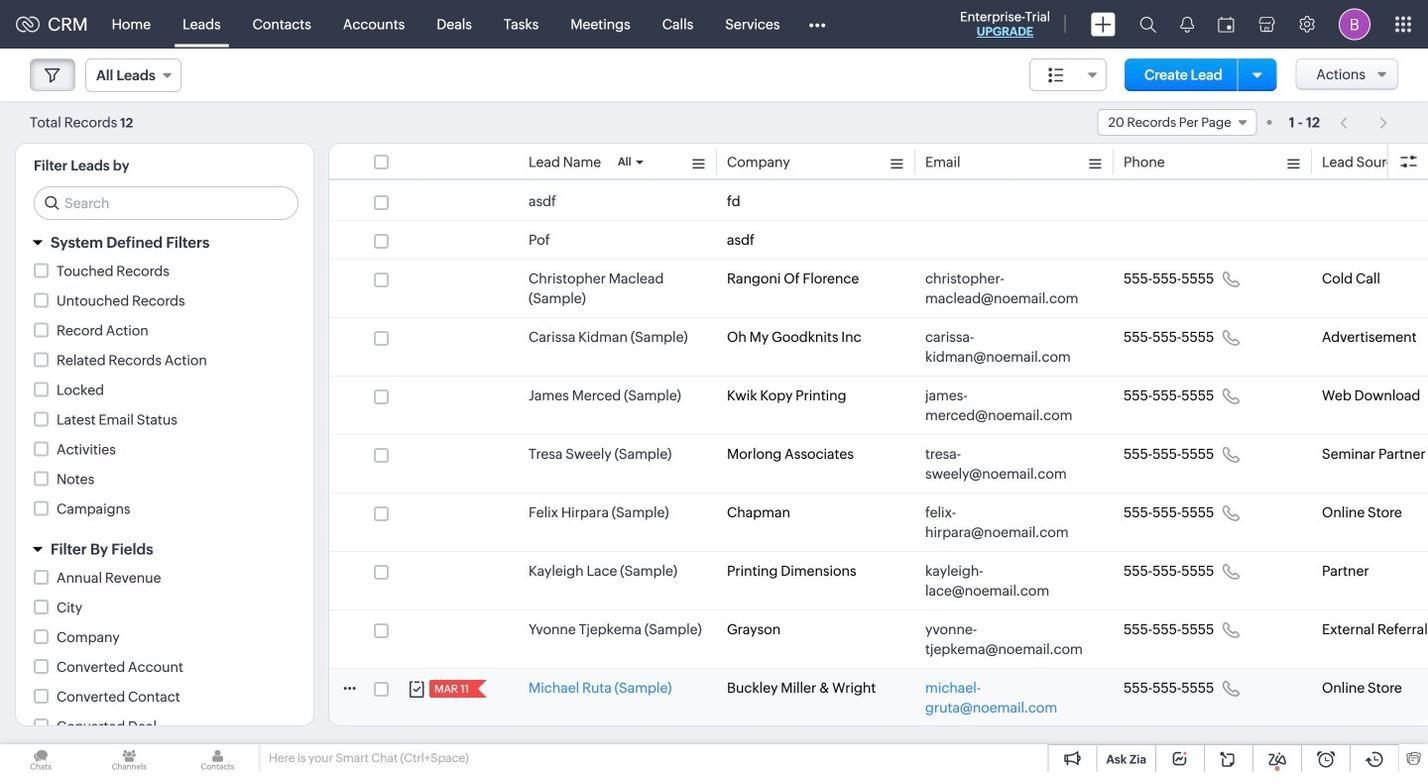 Task type: describe. For each thing, give the bounding box(es) containing it.
none field size
[[1030, 59, 1107, 91]]

profile image
[[1339, 8, 1371, 40]]

logo image
[[16, 16, 40, 32]]

size image
[[1049, 66, 1065, 84]]

signals image
[[1181, 16, 1195, 33]]

profile element
[[1328, 0, 1383, 48]]

search image
[[1140, 16, 1157, 33]]

signals element
[[1169, 0, 1206, 49]]



Task type: locate. For each thing, give the bounding box(es) containing it.
None field
[[85, 59, 181, 92], [1030, 59, 1107, 91], [1098, 109, 1258, 136], [85, 59, 181, 92], [1098, 109, 1258, 136]]

navigation
[[1331, 108, 1399, 137]]

row group
[[329, 183, 1429, 773]]

search element
[[1128, 0, 1169, 49]]

Search text field
[[35, 188, 298, 219]]

create menu element
[[1079, 0, 1128, 48]]

chats image
[[0, 745, 82, 773]]

Other Modules field
[[796, 8, 839, 40]]

create menu image
[[1091, 12, 1116, 36]]

channels image
[[88, 745, 170, 773]]

calendar image
[[1218, 16, 1235, 32]]

contacts image
[[177, 745, 259, 773]]



Task type: vqa. For each thing, say whether or not it's contained in the screenshot.
yvonne- tjepkema@noemail.com's "5555"
no



